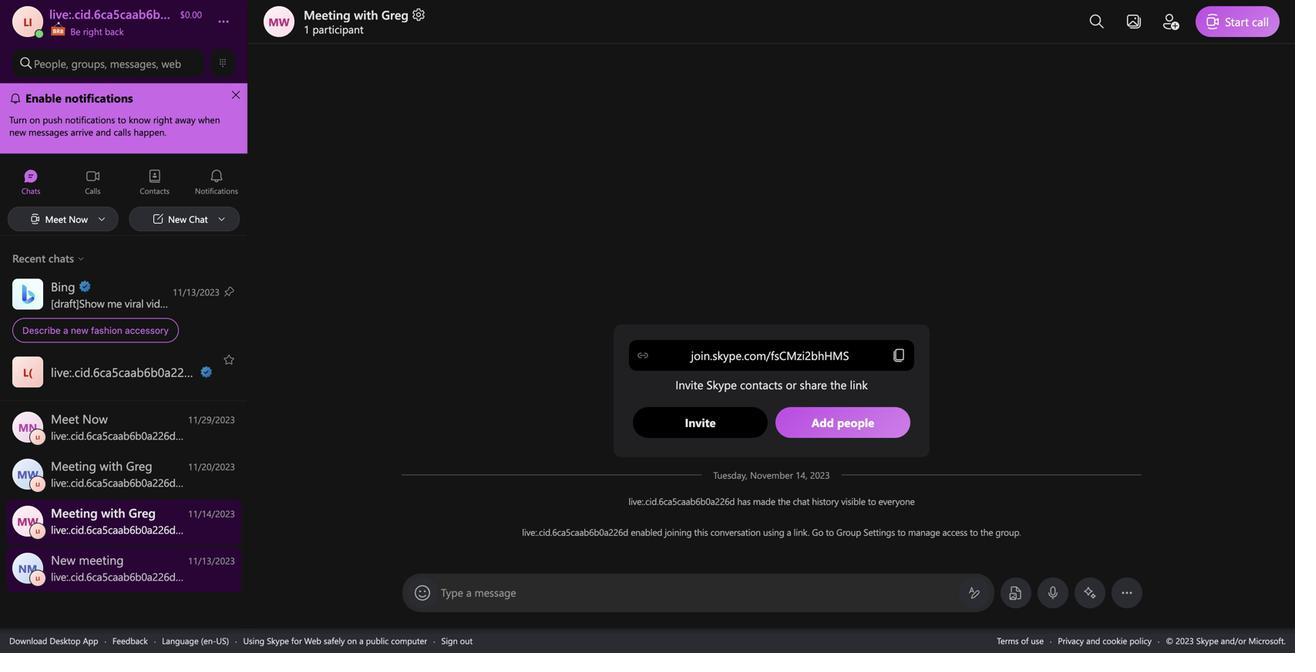 Task type: locate. For each thing, give the bounding box(es) containing it.
on
[[179, 296, 191, 310], [347, 635, 357, 647]]

0 horizontal spatial on
[[179, 296, 191, 310]]

live:.cid.6ca5caab6b0a226d left enabled
[[522, 526, 629, 538]]

language (en-us) link
[[162, 635, 229, 647]]

be
[[70, 25, 81, 37]]

describe a new fashion accessory
[[22, 325, 169, 336]]

live:.cid.6ca5caab6b0a226d for enabled joining this conversation using a link. go to group settings to manage access to the group.
[[522, 526, 629, 538]]

tiktok
[[194, 296, 223, 310]]

live:.cid.6ca5caab6b0a226d up joining
[[629, 495, 735, 508]]

privacy and cookie policy link
[[1059, 635, 1152, 647]]

1 vertical spatial the
[[981, 526, 994, 538]]

back
[[105, 25, 124, 37]]

terms of use
[[998, 635, 1044, 647]]

0 vertical spatial the
[[778, 495, 791, 508]]

a left link.
[[787, 526, 792, 538]]

tab list
[[0, 162, 248, 204]]

access
[[943, 526, 968, 538]]

greg
[[382, 6, 409, 23]]

0 vertical spatial on
[[179, 296, 191, 310]]

language
[[162, 635, 199, 647]]

live:.cid.6ca5caab6b0a226d
[[629, 495, 735, 508], [522, 526, 629, 538]]

right
[[83, 25, 102, 37]]

the left 'group.' on the right bottom of the page
[[981, 526, 994, 538]]

download desktop app link
[[9, 635, 98, 647]]

link.
[[794, 526, 810, 538]]

safely
[[324, 635, 345, 647]]

live:.cid.6ca5caab6b0a226d for has made the chat history visible to everyone
[[629, 495, 735, 508]]

0 horizontal spatial the
[[778, 495, 791, 508]]

1 horizontal spatial the
[[981, 526, 994, 538]]

web
[[162, 56, 181, 70]]

using
[[243, 635, 265, 647]]

[draft]show
[[51, 296, 105, 310]]

1 vertical spatial live:.cid.6ca5caab6b0a226d
[[522, 526, 629, 538]]

on right "safely"
[[347, 635, 357, 647]]

people, groups, messages, web
[[34, 56, 181, 70]]

1 horizontal spatial on
[[347, 635, 357, 647]]

enabled
[[631, 526, 663, 538]]

meeting
[[304, 6, 351, 23]]

language (en-us)
[[162, 635, 229, 647]]

on left tiktok
[[179, 296, 191, 310]]

sign
[[442, 635, 458, 647]]

to right go
[[826, 526, 834, 538]]

privacy
[[1059, 635, 1085, 647]]

be right back
[[68, 25, 124, 37]]

0 vertical spatial live:.cid.6ca5caab6b0a226d
[[629, 495, 735, 508]]

us)
[[216, 635, 229, 647]]

describe
[[22, 325, 61, 336]]

to
[[868, 495, 877, 508], [826, 526, 834, 538], [898, 526, 906, 538], [970, 526, 979, 538]]

policy
[[1130, 635, 1152, 647]]

out
[[460, 635, 473, 647]]

the left chat on the right of the page
[[778, 495, 791, 508]]

1 vertical spatial on
[[347, 635, 357, 647]]

a
[[63, 325, 68, 336], [787, 526, 792, 538], [466, 585, 472, 600], [359, 635, 364, 647]]

to right visible
[[868, 495, 877, 508]]

group
[[837, 526, 862, 538]]

meeting with greg
[[304, 6, 409, 23]]

the
[[778, 495, 791, 508], [981, 526, 994, 538]]

chat
[[793, 495, 810, 508]]

using skype for web safely on a public computer link
[[243, 635, 427, 647]]

terms of use link
[[998, 635, 1044, 647]]

with
[[354, 6, 378, 23]]

type a message
[[441, 585, 516, 600]]

type
[[441, 585, 463, 600]]

everyone
[[879, 495, 915, 508]]

to right "access"
[[970, 526, 979, 538]]

skype
[[267, 635, 289, 647]]

using
[[763, 526, 785, 538]]



Task type: vqa. For each thing, say whether or not it's contained in the screenshot.
line
no



Task type: describe. For each thing, give the bounding box(es) containing it.
feedback link
[[113, 635, 148, 647]]

go
[[812, 526, 824, 538]]

visible
[[842, 495, 866, 508]]

download
[[9, 635, 47, 647]]

(en-
[[201, 635, 216, 647]]

has
[[738, 495, 751, 508]]

web
[[304, 635, 322, 647]]

of
[[1022, 635, 1029, 647]]

sign out link
[[442, 635, 473, 647]]

made
[[753, 495, 776, 508]]

app
[[83, 635, 98, 647]]

videos
[[146, 296, 176, 310]]

this
[[695, 526, 708, 538]]

people, groups, messages, web button
[[12, 49, 204, 77]]

to right settings
[[898, 526, 906, 538]]

[draft]show me viral videos on tiktok
[[51, 296, 223, 310]]

new
[[71, 325, 88, 336]]

history
[[812, 495, 839, 508]]

people,
[[34, 56, 69, 70]]

settings
[[864, 526, 896, 538]]

a right type
[[466, 585, 472, 600]]

messages,
[[110, 56, 159, 70]]

terms
[[998, 635, 1019, 647]]

download desktop app
[[9, 635, 98, 647]]

joining
[[665, 526, 692, 538]]

a left the public
[[359, 635, 364, 647]]

for
[[292, 635, 302, 647]]

accessory
[[125, 325, 169, 336]]

live:.cid.6ca5caab6b0a226d has made the chat history visible to everyone
[[629, 495, 915, 508]]

be right back button
[[49, 22, 202, 37]]

using skype for web safely on a public computer
[[243, 635, 427, 647]]

privacy and cookie policy
[[1059, 635, 1152, 647]]

a left new
[[63, 325, 68, 336]]

computer
[[391, 635, 427, 647]]

groups,
[[71, 56, 107, 70]]

and
[[1087, 635, 1101, 647]]

sign out
[[442, 635, 473, 647]]

conversation
[[711, 526, 761, 538]]

public
[[366, 635, 389, 647]]

cookie
[[1103, 635, 1128, 647]]

manage
[[909, 526, 941, 538]]

meeting with greg button
[[304, 6, 427, 23]]

fashion
[[91, 325, 122, 336]]

feedback
[[113, 635, 148, 647]]

use
[[1031, 635, 1044, 647]]

Type a message text field
[[442, 585, 956, 601]]

message
[[475, 585, 516, 600]]

viral
[[125, 296, 144, 310]]

live:.cid.6ca5caab6b0a226d enabled joining this conversation using a link. go to group settings to manage access to the group.
[[522, 526, 1022, 538]]

desktop
[[50, 635, 81, 647]]

group.
[[996, 526, 1022, 538]]

me
[[107, 296, 122, 310]]



